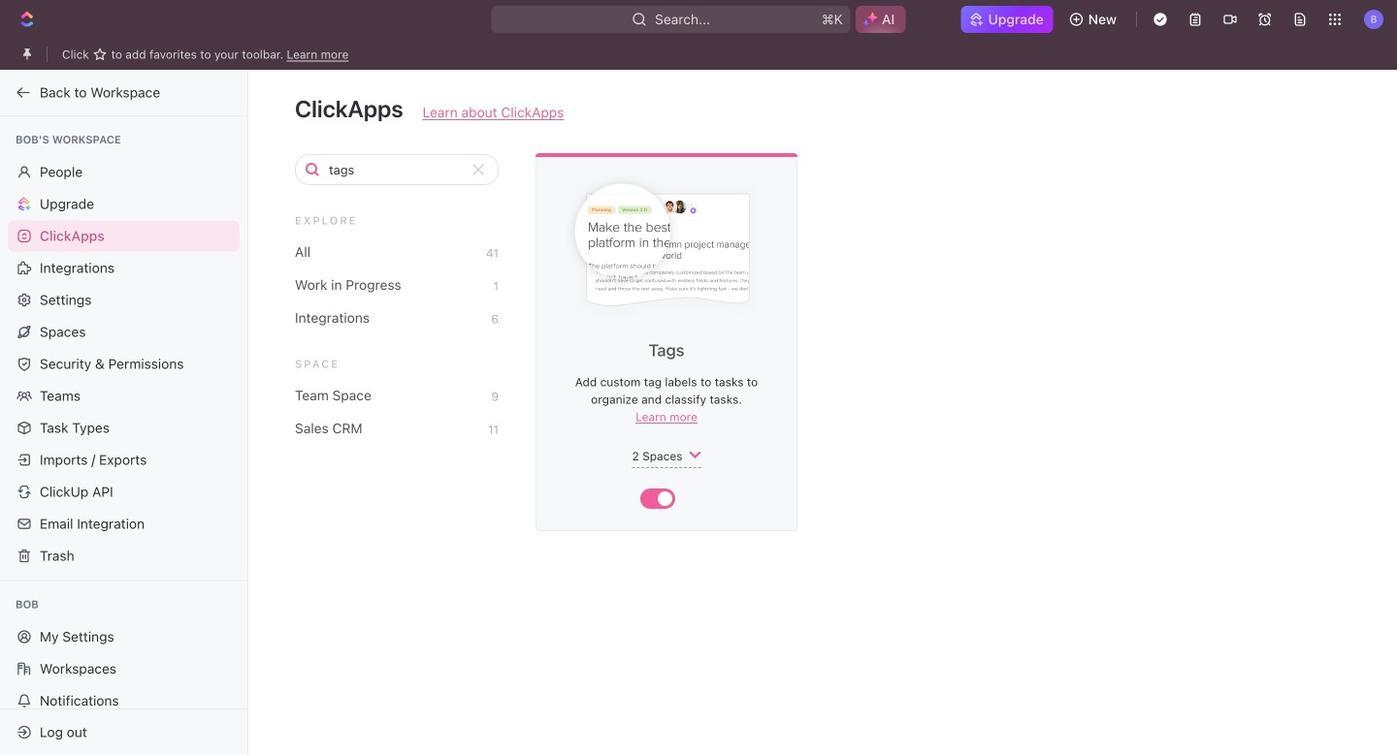 Task type: vqa. For each thing, say whether or not it's contained in the screenshot.
SEARCH... text box
yes



Task type: describe. For each thing, give the bounding box(es) containing it.
Search... text field
[[329, 155, 464, 184]]



